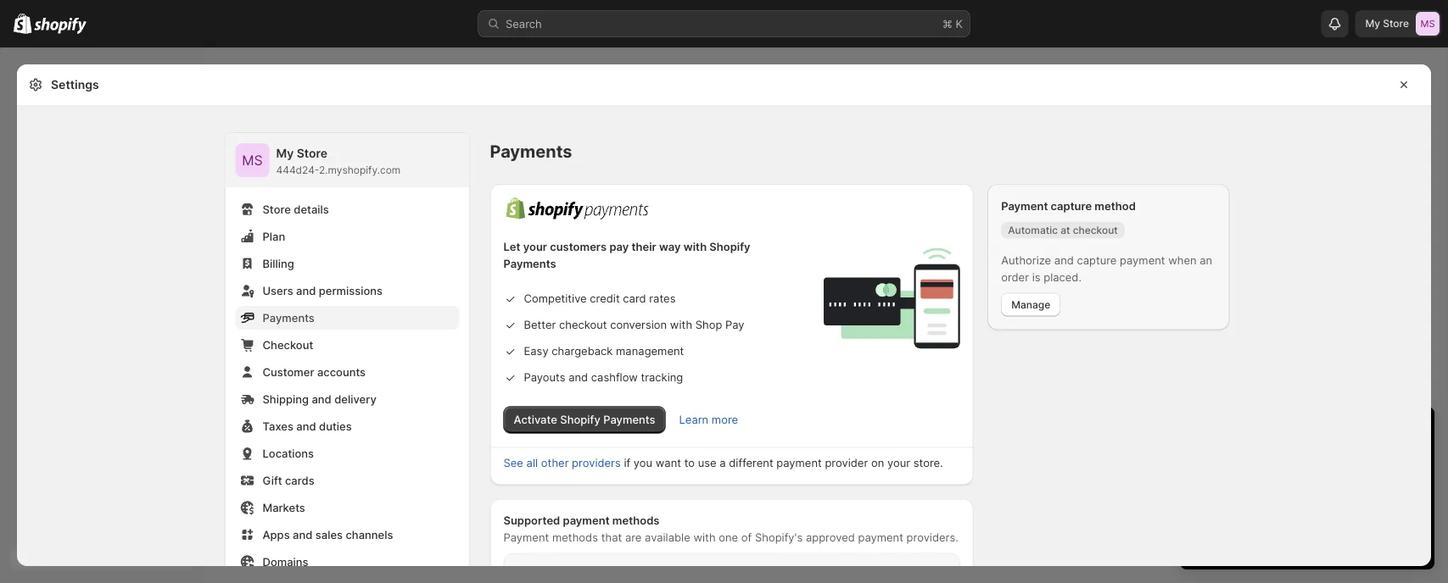 Task type: describe. For each thing, give the bounding box(es) containing it.
customers
[[550, 241, 607, 254]]

your inside let your customers pay their way with shopify payments
[[523, 241, 547, 254]]

accounts
[[317, 366, 366, 379]]

sales
[[315, 529, 343, 542]]

and for apps
[[293, 529, 312, 542]]

permissions
[[319, 284, 383, 297]]

see all other providers if you want to use a different payment provider on your store.
[[504, 457, 943, 470]]

payouts
[[524, 371, 565, 384]]

settings dialog
[[17, 64, 1431, 584]]

apps and sales channels link
[[235, 523, 459, 547]]

details
[[294, 203, 329, 216]]

payments inside shop settings menu element
[[263, 311, 315, 325]]

⌘
[[943, 17, 953, 30]]

activate shopify payments
[[514, 414, 655, 427]]

your trial just started element
[[1180, 451, 1435, 570]]

payment capture method
[[1001, 199, 1136, 213]]

checkout
[[263, 338, 313, 352]]

shopify's
[[755, 532, 803, 545]]

their
[[632, 241, 656, 254]]

approved
[[806, 532, 855, 545]]

1 vertical spatial with
[[670, 319, 692, 332]]

are
[[625, 532, 642, 545]]

domains
[[263, 556, 308, 569]]

that
[[601, 532, 622, 545]]

customer
[[263, 366, 314, 379]]

store for my store 444d24-2.myshopify.com
[[297, 146, 328, 161]]

payment inside authorize and capture payment when an order is placed.
[[1120, 254, 1165, 267]]

management
[[616, 345, 684, 358]]

is
[[1032, 271, 1041, 284]]

444d24-
[[276, 164, 319, 176]]

users and permissions
[[263, 284, 383, 297]]

of
[[741, 532, 752, 545]]

1 horizontal spatial checkout
[[1073, 224, 1118, 236]]

payment left provider
[[777, 457, 822, 470]]

0 horizontal spatial store
[[263, 203, 291, 216]]

delivery
[[334, 393, 376, 406]]

placed.
[[1044, 271, 1082, 284]]

gift cards link
[[235, 469, 459, 493]]

supported
[[504, 515, 560, 528]]

tracking
[[641, 371, 683, 384]]

manage button
[[1001, 293, 1061, 317]]

payments link
[[235, 306, 459, 330]]

payments inside let your customers pay their way with shopify payments
[[504, 257, 556, 271]]

cashflow
[[591, 371, 638, 384]]

available
[[645, 532, 690, 545]]

my for my store 444d24-2.myshopify.com
[[276, 146, 294, 161]]

all
[[526, 457, 538, 470]]

shop
[[695, 319, 722, 332]]

activate shopify payments button
[[504, 407, 666, 434]]

checkout link
[[235, 333, 459, 357]]

⌘ k
[[943, 17, 963, 30]]

use
[[698, 457, 717, 470]]

you
[[634, 457, 653, 470]]

at
[[1061, 224, 1070, 236]]

shopify inside button
[[560, 414, 600, 427]]

card
[[623, 292, 646, 305]]

providers.
[[907, 532, 958, 545]]

automatic
[[1008, 224, 1058, 236]]

activate
[[514, 414, 557, 427]]

manage
[[1011, 299, 1050, 311]]

settings
[[51, 78, 99, 92]]

store details
[[263, 203, 329, 216]]

markets
[[263, 501, 305, 515]]

payments inside button
[[603, 414, 655, 427]]

let
[[504, 241, 520, 254]]

let your customers pay their way with shopify payments
[[504, 241, 750, 271]]

1 horizontal spatial methods
[[612, 515, 660, 528]]

ms button
[[235, 143, 269, 177]]

store details link
[[235, 198, 459, 221]]

learn more link
[[679, 414, 738, 427]]

payment up that
[[563, 515, 610, 528]]

an
[[1200, 254, 1213, 267]]

taxes
[[263, 420, 293, 433]]

authorize
[[1001, 254, 1051, 267]]

duties
[[319, 420, 352, 433]]

rates
[[649, 292, 676, 305]]

my store image
[[1416, 12, 1440, 36]]

my store image
[[235, 143, 269, 177]]

with inside let your customers pay their way with shopify payments
[[684, 241, 707, 254]]

when
[[1168, 254, 1197, 267]]

learn more
[[679, 414, 738, 427]]

plan
[[263, 230, 285, 243]]

easy chargeback management
[[524, 345, 684, 358]]

payments up shopify payments image
[[490, 141, 572, 162]]

provider
[[825, 457, 868, 470]]



Task type: vqa. For each thing, say whether or not it's contained in the screenshot.
My associated with My Store 444d24-2.myshopify.com
yes



Task type: locate. For each thing, give the bounding box(es) containing it.
taxes and duties link
[[235, 415, 459, 439]]

your
[[523, 241, 547, 254], [887, 457, 910, 470]]

automatic at checkout
[[1008, 224, 1118, 236]]

your right let on the left top of the page
[[523, 241, 547, 254]]

shop settings menu element
[[225, 133, 470, 584]]

taxes and duties
[[263, 420, 352, 433]]

0 vertical spatial checkout
[[1073, 224, 1118, 236]]

easy
[[524, 345, 549, 358]]

0 horizontal spatial checkout
[[559, 319, 607, 332]]

more
[[712, 414, 738, 427]]

users
[[263, 284, 293, 297]]

checkout
[[1073, 224, 1118, 236], [559, 319, 607, 332]]

methods up are
[[612, 515, 660, 528]]

dialog
[[1438, 64, 1448, 584]]

better checkout conversion with shop pay
[[524, 319, 745, 332]]

other
[[541, 457, 569, 470]]

0 vertical spatial payment
[[1001, 199, 1048, 213]]

1 vertical spatial methods
[[552, 532, 598, 545]]

k
[[956, 17, 963, 30]]

payment right "approved"
[[858, 532, 903, 545]]

my up 444d24-
[[276, 146, 294, 161]]

with left one
[[693, 532, 716, 545]]

0 vertical spatial your
[[523, 241, 547, 254]]

competitive credit card rates
[[524, 292, 676, 305]]

on
[[871, 457, 884, 470]]

checkout right at
[[1073, 224, 1118, 236]]

payments up checkout
[[263, 311, 315, 325]]

0 vertical spatial my
[[1365, 17, 1380, 30]]

gift cards
[[263, 474, 314, 487]]

apps
[[263, 529, 290, 542]]

payments down let on the left top of the page
[[504, 257, 556, 271]]

2 horizontal spatial store
[[1383, 17, 1409, 30]]

my for my store
[[1365, 17, 1380, 30]]

method
[[1095, 199, 1136, 213]]

and up placed.
[[1054, 254, 1074, 267]]

locations
[[263, 447, 314, 460]]

1 horizontal spatial store
[[297, 146, 328, 161]]

0 vertical spatial methods
[[612, 515, 660, 528]]

my left my store image
[[1365, 17, 1380, 30]]

0 horizontal spatial shopify image
[[14, 13, 32, 34]]

payment inside "supported payment methods payment methods that are available with one of shopify's approved payment providers."
[[504, 532, 549, 545]]

1 horizontal spatial my
[[1365, 17, 1380, 30]]

capture inside authorize and capture payment when an order is placed.
[[1077, 254, 1117, 267]]

shopify inside let your customers pay their way with shopify payments
[[710, 241, 750, 254]]

and inside authorize and capture payment when an order is placed.
[[1054, 254, 1074, 267]]

1 horizontal spatial your
[[887, 457, 910, 470]]

store for my store
[[1383, 17, 1409, 30]]

providers
[[572, 457, 621, 470]]

store left my store image
[[1383, 17, 1409, 30]]

better
[[524, 319, 556, 332]]

way
[[659, 241, 681, 254]]

1 vertical spatial payment
[[504, 532, 549, 545]]

and for users
[[296, 284, 316, 297]]

shipping and delivery
[[263, 393, 376, 406]]

locations link
[[235, 442, 459, 466]]

0 horizontal spatial your
[[523, 241, 547, 254]]

checkout up chargeback
[[559, 319, 607, 332]]

billing link
[[235, 252, 459, 276]]

my inside my store 444d24-2.myshopify.com
[[276, 146, 294, 161]]

shopify right activate
[[560, 414, 600, 427]]

want
[[656, 457, 681, 470]]

shopify right way
[[710, 241, 750, 254]]

with inside "supported payment methods payment methods that are available with one of shopify's approved payment providers."
[[693, 532, 716, 545]]

payment left when
[[1120, 254, 1165, 267]]

1 vertical spatial your
[[887, 457, 910, 470]]

store
[[1383, 17, 1409, 30], [297, 146, 328, 161], [263, 203, 291, 216]]

different
[[729, 457, 773, 470]]

a
[[720, 457, 726, 470]]

my store 444d24-2.myshopify.com
[[276, 146, 401, 176]]

and down chargeback
[[569, 371, 588, 384]]

cards
[[285, 474, 314, 487]]

store up 444d24-
[[297, 146, 328, 161]]

0 vertical spatial capture
[[1051, 199, 1092, 213]]

2.myshopify.com
[[319, 164, 401, 176]]

0 horizontal spatial shopify
[[560, 414, 600, 427]]

supported payment methods payment methods that are available with one of shopify's approved payment providers.
[[504, 515, 958, 545]]

0 horizontal spatial methods
[[552, 532, 598, 545]]

1 horizontal spatial shopify image
[[34, 17, 87, 34]]

1 vertical spatial shopify
[[560, 414, 600, 427]]

shopify payments image
[[504, 198, 651, 221]]

and right users
[[296, 284, 316, 297]]

shopify image
[[14, 13, 32, 34], [34, 17, 87, 34]]

store inside my store 444d24-2.myshopify.com
[[297, 146, 328, 161]]

1 horizontal spatial shopify
[[710, 241, 750, 254]]

methods left that
[[552, 532, 598, 545]]

1 vertical spatial capture
[[1077, 254, 1117, 267]]

and for shipping
[[312, 393, 331, 406]]

and right apps
[[293, 529, 312, 542]]

to
[[684, 457, 695, 470]]

and down customer accounts
[[312, 393, 331, 406]]

and for taxes
[[296, 420, 316, 433]]

customer accounts
[[263, 366, 366, 379]]

payments up if
[[603, 414, 655, 427]]

2 vertical spatial store
[[263, 203, 291, 216]]

0 horizontal spatial payment
[[504, 532, 549, 545]]

store.
[[913, 457, 943, 470]]

capture up at
[[1051, 199, 1092, 213]]

your right on
[[887, 457, 910, 470]]

1 vertical spatial checkout
[[559, 319, 607, 332]]

1 vertical spatial my
[[276, 146, 294, 161]]

domains link
[[235, 551, 459, 574]]

0 vertical spatial with
[[684, 241, 707, 254]]

0 vertical spatial shopify
[[710, 241, 750, 254]]

shipping
[[263, 393, 309, 406]]

credit
[[590, 292, 620, 305]]

and for authorize
[[1054, 254, 1074, 267]]

my store
[[1365, 17, 1409, 30]]

0 vertical spatial store
[[1383, 17, 1409, 30]]

payment up the automatic
[[1001, 199, 1048, 213]]

chargeback
[[552, 345, 613, 358]]

and for payouts
[[569, 371, 588, 384]]

one
[[719, 532, 738, 545]]

apps and sales channels
[[263, 529, 393, 542]]

markets link
[[235, 496, 459, 520]]

competitive
[[524, 292, 587, 305]]

pay
[[609, 241, 629, 254]]

customer accounts link
[[235, 361, 459, 384]]

shipping and delivery link
[[235, 388, 459, 411]]

authorize and capture payment when an order is placed.
[[1001, 254, 1213, 284]]

pay
[[725, 319, 745, 332]]

with right way
[[684, 241, 707, 254]]

see all other providers link
[[504, 457, 621, 470]]

capture up placed.
[[1077, 254, 1117, 267]]

with left shop
[[670, 319, 692, 332]]

2 vertical spatial with
[[693, 532, 716, 545]]

1 vertical spatial store
[[297, 146, 328, 161]]

and right taxes
[[296, 420, 316, 433]]

payment down the supported
[[504, 532, 549, 545]]

billing
[[263, 257, 294, 270]]

payouts and cashflow tracking
[[524, 371, 683, 384]]

0 horizontal spatial my
[[276, 146, 294, 161]]

store up plan
[[263, 203, 291, 216]]

if
[[624, 457, 631, 470]]

with
[[684, 241, 707, 254], [670, 319, 692, 332], [693, 532, 716, 545]]

gift
[[263, 474, 282, 487]]

see
[[504, 457, 523, 470]]

learn
[[679, 414, 709, 427]]

users and permissions link
[[235, 279, 459, 303]]

channels
[[346, 529, 393, 542]]

1 horizontal spatial payment
[[1001, 199, 1048, 213]]

conversion
[[610, 319, 667, 332]]



